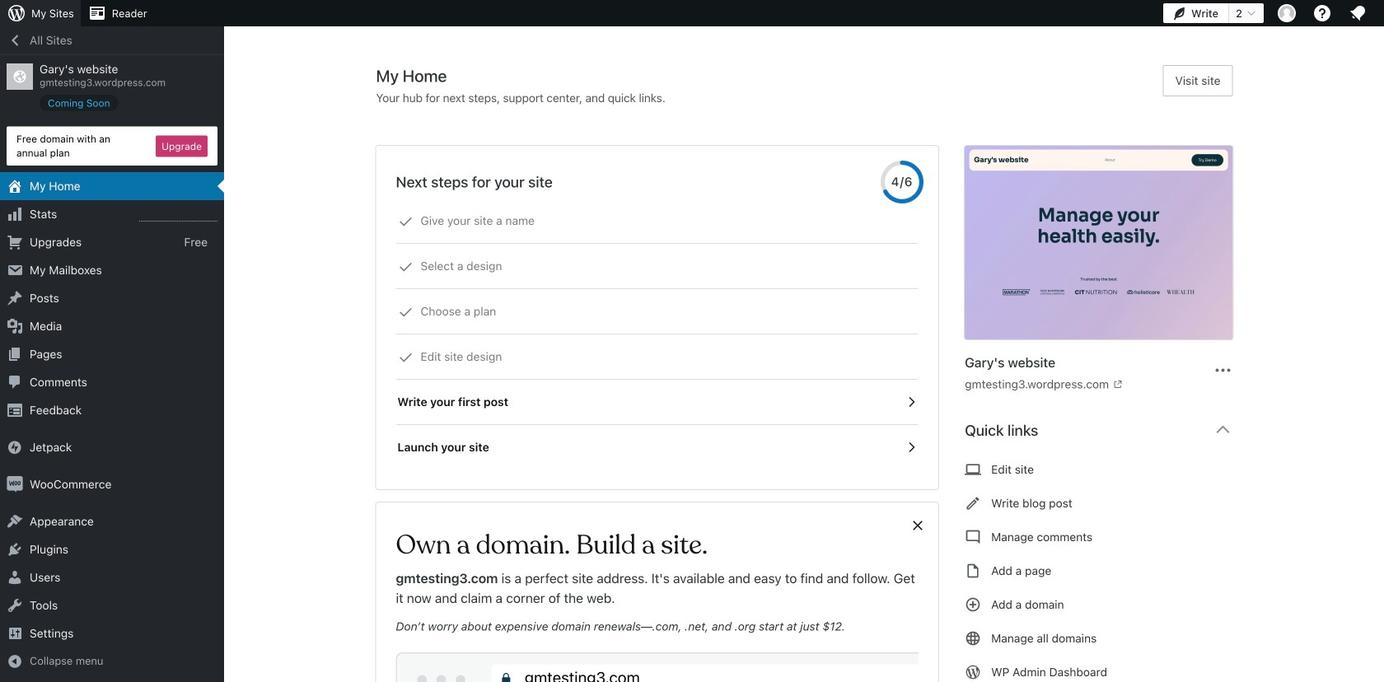 Task type: locate. For each thing, give the bounding box(es) containing it.
task enabled image
[[904, 395, 919, 410], [904, 440, 919, 455]]

0 vertical spatial task enabled image
[[904, 395, 919, 410]]

img image
[[7, 439, 23, 456], [7, 476, 23, 493]]

my profile image
[[1278, 4, 1296, 22]]

help image
[[1313, 3, 1332, 23]]

progress bar
[[881, 161, 924, 204]]

2 vertical spatial task complete image
[[398, 350, 413, 365]]

1 vertical spatial task enabled image
[[904, 440, 919, 455]]

1 img image from the top
[[7, 439, 23, 456]]

main content
[[376, 65, 1246, 682]]

task complete image
[[398, 260, 413, 274], [398, 305, 413, 320], [398, 350, 413, 365]]

2 img image from the top
[[7, 476, 23, 493]]

1 vertical spatial img image
[[7, 476, 23, 493]]

0 vertical spatial task complete image
[[398, 260, 413, 274]]

laptop image
[[965, 460, 981, 480]]

highest hourly views 0 image
[[139, 211, 218, 222]]

0 vertical spatial img image
[[7, 439, 23, 456]]

1 vertical spatial task complete image
[[398, 305, 413, 320]]

3 task complete image from the top
[[398, 350, 413, 365]]

task complete image
[[398, 214, 413, 229]]

2 task complete image from the top
[[398, 305, 413, 320]]



Task type: describe. For each thing, give the bounding box(es) containing it.
2 task enabled image from the top
[[904, 440, 919, 455]]

mode_comment image
[[965, 527, 981, 547]]

launchpad checklist element
[[396, 199, 919, 470]]

more options for site gary's website image
[[1213, 360, 1233, 380]]

manage your notifications image
[[1348, 3, 1368, 23]]

dismiss domain name promotion image
[[911, 516, 925, 536]]

1 task enabled image from the top
[[904, 395, 919, 410]]

insert_drive_file image
[[965, 561, 981, 581]]

edit image
[[965, 494, 981, 513]]

1 task complete image from the top
[[398, 260, 413, 274]]



Task type: vqa. For each thing, say whether or not it's contained in the screenshot.
4th the Task complete icon
yes



